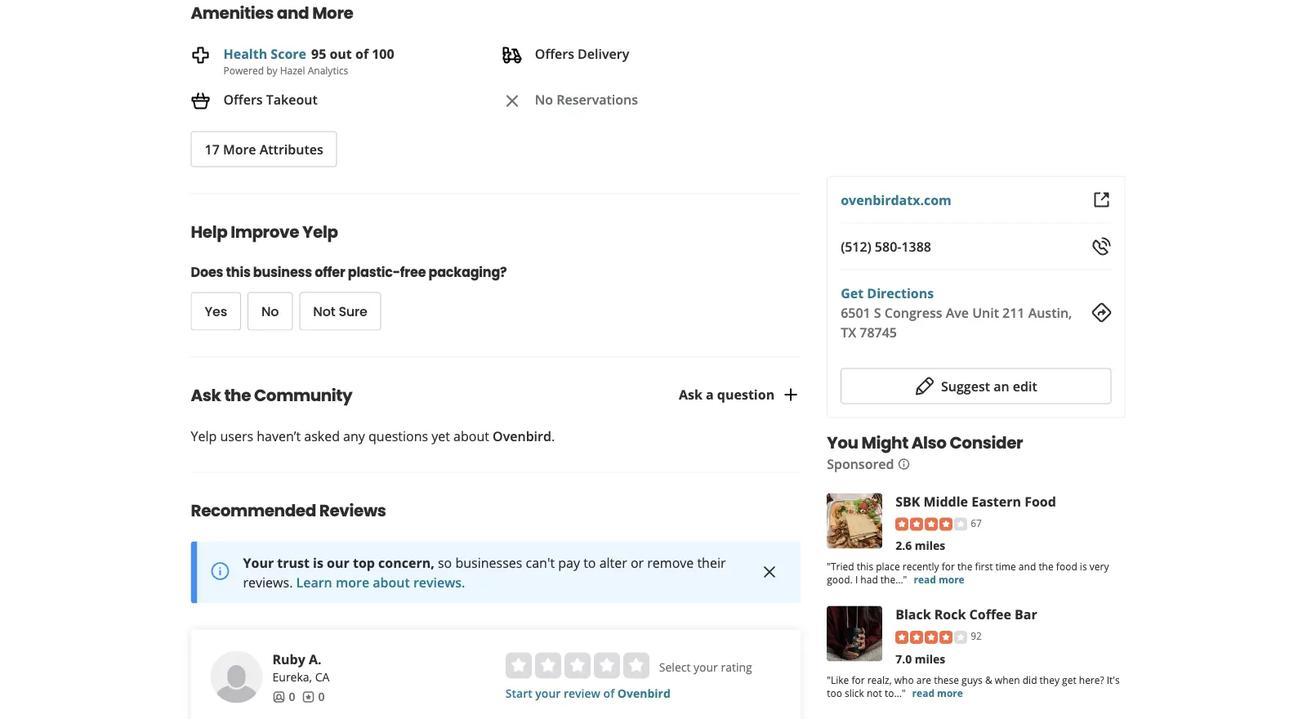 Task type: vqa. For each thing, say whether or not it's contained in the screenshot.
Free estimates
no



Task type: locate. For each thing, give the bounding box(es) containing it.
1 vertical spatial this
[[857, 560, 874, 573]]

miles up recently
[[915, 538, 946, 553]]

ask for ask a question
[[679, 386, 703, 403]]

read more link
[[914, 573, 965, 586], [912, 686, 963, 699]]

1 horizontal spatial more
[[312, 1, 353, 24]]

for
[[942, 560, 955, 573], [852, 673, 865, 686]]

yelp left users in the bottom left of the page
[[191, 427, 217, 445]]

about down concern, at the left bottom of the page
[[373, 573, 410, 591]]

4 star rating image up "2.6 miles"
[[896, 518, 968, 531]]

an
[[994, 377, 1010, 395]]

reviews. down so
[[413, 573, 465, 591]]

2 4 star rating image from the top
[[896, 631, 968, 644]]

17 more attributes
[[205, 141, 323, 158]]

ovenbird inside ask the community element
[[493, 427, 551, 445]]

no for no reservations
[[535, 91, 553, 108]]

1 vertical spatial no
[[261, 302, 279, 321]]

0 vertical spatial read
[[914, 573, 936, 586]]

ask up users in the bottom left of the page
[[191, 384, 221, 407]]

help improve yelp element
[[165, 193, 801, 331]]

of right out on the top of the page
[[355, 45, 369, 62]]

1 horizontal spatial 0
[[318, 689, 325, 704]]

0 horizontal spatial offers
[[223, 91, 263, 108]]

more right 17
[[223, 141, 256, 158]]

users
[[220, 427, 253, 445]]

more
[[312, 1, 353, 24], [223, 141, 256, 158]]

questions
[[369, 427, 428, 445]]

offers for offers delivery
[[535, 45, 574, 62]]

0 horizontal spatial more
[[223, 141, 256, 158]]

1 horizontal spatial reviews.
[[413, 573, 465, 591]]

reviews. down your
[[243, 573, 293, 591]]

0 inside reviews element
[[318, 689, 325, 704]]

0 vertical spatial read more link
[[914, 573, 965, 586]]

1 horizontal spatial ovenbird
[[618, 686, 671, 701]]

read right to…"
[[912, 686, 935, 699]]

more
[[939, 573, 965, 586], [336, 573, 369, 591], [937, 686, 963, 699]]

1 horizontal spatial offers
[[535, 45, 574, 62]]

0 horizontal spatial about
[[373, 573, 410, 591]]

sbk middle eastern food
[[896, 493, 1056, 510]]

more up out on the top of the page
[[312, 1, 353, 24]]

1 vertical spatial your
[[535, 686, 561, 701]]

1 vertical spatial miles
[[915, 651, 946, 666]]

0 vertical spatial this
[[226, 263, 251, 282]]

miles up "are"
[[915, 651, 946, 666]]

haven't
[[257, 427, 301, 445]]

no inside button
[[261, 302, 279, 321]]

and up "score"
[[277, 1, 309, 24]]

close image
[[760, 562, 780, 582]]

for inside "tried this place recently for the first time and the food is very good. i had the…"
[[942, 560, 955, 573]]

2 0 from the left
[[318, 689, 325, 704]]

offers right 24 order v2 icon
[[535, 45, 574, 62]]

you might also consider
[[827, 431, 1023, 454]]

about
[[454, 427, 489, 445], [373, 573, 410, 591]]

and right time
[[1019, 560, 1036, 573]]

suggest an edit
[[941, 377, 1037, 395]]

who
[[894, 673, 914, 686]]

1 horizontal spatial ask
[[679, 386, 703, 403]]

1 horizontal spatial is
[[1080, 560, 1087, 573]]

also
[[912, 431, 947, 454]]

recommended reviews element
[[165, 472, 801, 719]]

miles
[[915, 538, 946, 553], [915, 651, 946, 666]]

4 star rating image up '7.0 miles' on the right of the page
[[896, 631, 968, 644]]

1 miles from the top
[[915, 538, 946, 553]]

4 star rating image
[[896, 518, 968, 531], [896, 631, 968, 644]]

ask a question
[[679, 386, 775, 403]]

None radio
[[564, 653, 591, 679], [623, 653, 649, 679], [564, 653, 591, 679], [623, 653, 649, 679]]

2.6 miles
[[896, 538, 946, 553]]

concern,
[[378, 554, 435, 571]]

this inside "tried this place recently for the first time and the food is very good. i had the…"
[[857, 560, 874, 573]]

their
[[697, 554, 726, 571]]

1 4 star rating image from the top
[[896, 518, 968, 531]]

1 vertical spatial of
[[603, 686, 615, 701]]

read for sbk
[[914, 573, 936, 586]]

so
[[438, 554, 452, 571]]

ovenbird right the yet
[[493, 427, 551, 445]]

or
[[631, 554, 644, 571]]

ask the community
[[191, 384, 352, 407]]

offers down powered
[[223, 91, 263, 108]]

about right the yet
[[454, 427, 489, 445]]

more inside dropdown button
[[223, 141, 256, 158]]

0 horizontal spatial of
[[355, 45, 369, 62]]

0 horizontal spatial is
[[313, 554, 324, 571]]

sbk
[[896, 493, 920, 510]]

asked
[[304, 427, 340, 445]]

24 add v2 image
[[781, 385, 801, 404]]

edit
[[1013, 377, 1037, 395]]

rock
[[935, 606, 966, 623]]

0 vertical spatial of
[[355, 45, 369, 62]]

get
[[841, 284, 864, 301]]

for right recently
[[942, 560, 955, 573]]

0 right the '16 friends v2' image
[[289, 689, 295, 704]]

score
[[271, 45, 306, 62]]

7.0
[[896, 651, 912, 666]]

alter
[[599, 554, 627, 571]]

0 horizontal spatial ovenbird
[[493, 427, 551, 445]]

no button
[[248, 292, 293, 331]]

0 inside friends element
[[289, 689, 295, 704]]

group
[[191, 292, 685, 331]]

ovenbird inside 'recommended reviews' element
[[618, 686, 671, 701]]

1 reviews. from the left
[[243, 573, 293, 591]]

tx
[[841, 323, 856, 341]]

improve
[[231, 220, 299, 243]]

is inside "tried this place recently for the first time and the food is very good. i had the…"
[[1080, 560, 1087, 573]]

ruby a. link
[[272, 650, 322, 668]]

0 horizontal spatial reviews.
[[243, 573, 293, 591]]

rating element
[[506, 653, 649, 679]]

1 horizontal spatial about
[[454, 427, 489, 445]]

more right "are"
[[937, 686, 963, 699]]

for right "like
[[852, 673, 865, 686]]

and
[[277, 1, 309, 24], [1019, 560, 1036, 573]]

yelp
[[302, 220, 338, 243], [191, 427, 217, 445]]

16 info v2 image
[[898, 458, 911, 471]]

1 horizontal spatial of
[[603, 686, 615, 701]]

had
[[861, 573, 878, 586]]

0 vertical spatial no
[[535, 91, 553, 108]]

1 horizontal spatial this
[[857, 560, 874, 573]]

of
[[355, 45, 369, 62], [603, 686, 615, 701]]

0 right 16 review v2 icon
[[318, 689, 325, 704]]

time
[[996, 560, 1016, 573]]

group containing yes
[[191, 292, 685, 331]]

1 vertical spatial read
[[912, 686, 935, 699]]

select your rating
[[659, 660, 752, 675]]

food
[[1056, 560, 1078, 573]]

1 vertical spatial ovenbird
[[618, 686, 671, 701]]

sbk middle eastern food image
[[827, 493, 883, 549]]

24 order v2 image
[[502, 45, 522, 65]]

0 for reviews element at the left of page
[[318, 689, 325, 704]]

0 vertical spatial about
[[454, 427, 489, 445]]

the left food
[[1039, 560, 1054, 573]]

0 vertical spatial more
[[312, 1, 353, 24]]

read more for middle
[[914, 573, 965, 586]]

1 vertical spatial more
[[223, 141, 256, 158]]

1 0 from the left
[[289, 689, 295, 704]]

group inside help improve yelp element
[[191, 292, 685, 331]]

the left first
[[958, 560, 973, 573]]

yelp up offer
[[302, 220, 338, 243]]

1 horizontal spatial yelp
[[302, 220, 338, 243]]

read right the…"
[[914, 573, 936, 586]]

ask
[[191, 384, 221, 407], [679, 386, 703, 403]]

reviews. inside so businesses can't pay to alter or remove their reviews.
[[243, 573, 293, 591]]

more up rock
[[939, 573, 965, 586]]

1 vertical spatial 4 star rating image
[[896, 631, 968, 644]]

0 vertical spatial ovenbird
[[493, 427, 551, 445]]

0 horizontal spatial your
[[535, 686, 561, 701]]

very
[[1090, 560, 1109, 573]]

0 vertical spatial your
[[694, 660, 718, 675]]

2 reviews. from the left
[[413, 573, 465, 591]]

remove
[[647, 554, 694, 571]]

0 vertical spatial for
[[942, 560, 955, 573]]

they
[[1040, 673, 1060, 686]]

these
[[934, 673, 959, 686]]

1 vertical spatial yelp
[[191, 427, 217, 445]]

1 horizontal spatial for
[[942, 560, 955, 573]]

suggest
[[941, 377, 990, 395]]

0 horizontal spatial 0
[[289, 689, 295, 704]]

slick
[[845, 686, 864, 699]]

78745
[[860, 323, 897, 341]]

0 horizontal spatial and
[[277, 1, 309, 24]]

211
[[1003, 303, 1025, 321]]

this for business
[[226, 263, 251, 282]]

recommended
[[191, 499, 316, 522]]

0 vertical spatial offers
[[535, 45, 574, 62]]

is left very
[[1080, 560, 1087, 573]]

business
[[253, 263, 312, 282]]

review
[[564, 686, 600, 701]]

0 vertical spatial read more
[[914, 573, 965, 586]]

1 horizontal spatial no
[[535, 91, 553, 108]]

0 horizontal spatial this
[[226, 263, 251, 282]]

ovenbird down select
[[618, 686, 671, 701]]

ask left a
[[679, 386, 703, 403]]

24 external link v2 image
[[1092, 190, 1112, 210]]

no right 24 close v2 icon
[[535, 91, 553, 108]]

2 horizontal spatial the
[[1039, 560, 1054, 573]]

free
[[400, 263, 426, 282]]

1 vertical spatial for
[[852, 673, 865, 686]]

by
[[266, 63, 277, 77]]

start
[[506, 686, 532, 701]]

ca
[[315, 669, 330, 685]]

this right does
[[226, 263, 251, 282]]

0 horizontal spatial for
[[852, 673, 865, 686]]

eastern
[[972, 493, 1021, 510]]

None radio
[[506, 653, 532, 679], [535, 653, 561, 679], [594, 653, 620, 679], [506, 653, 532, 679], [535, 653, 561, 679], [594, 653, 620, 679]]

packaging?
[[429, 263, 507, 282]]

out
[[330, 45, 352, 62]]

1 horizontal spatial your
[[694, 660, 718, 675]]

is left 'our'
[[313, 554, 324, 571]]

this inside help improve yelp element
[[226, 263, 251, 282]]

good.
[[827, 573, 853, 586]]

start your review of ovenbird
[[506, 686, 671, 701]]

0 horizontal spatial yelp
[[191, 427, 217, 445]]

not sure
[[313, 302, 367, 321]]

no down business
[[261, 302, 279, 321]]

a
[[706, 386, 714, 403]]

read more
[[914, 573, 965, 586], [912, 686, 963, 699]]

more for black
[[937, 686, 963, 699]]

67
[[971, 516, 982, 530]]

too
[[827, 686, 842, 699]]

0 horizontal spatial no
[[261, 302, 279, 321]]

0 horizontal spatial ask
[[191, 384, 221, 407]]

0 vertical spatial 4 star rating image
[[896, 518, 968, 531]]

0
[[289, 689, 295, 704], [318, 689, 325, 704]]

your left rating
[[694, 660, 718, 675]]

of right review
[[603, 686, 615, 701]]

not sure button
[[299, 292, 381, 331]]

1 vertical spatial offers
[[223, 91, 263, 108]]

1 horizontal spatial and
[[1019, 560, 1036, 573]]

1 vertical spatial read more
[[912, 686, 963, 699]]

1 vertical spatial read more link
[[912, 686, 963, 699]]

1 vertical spatial about
[[373, 573, 410, 591]]

more down top on the left bottom of the page
[[336, 573, 369, 591]]

2 miles from the top
[[915, 651, 946, 666]]

your right start
[[535, 686, 561, 701]]

the up users in the bottom left of the page
[[224, 384, 251, 407]]

1 vertical spatial and
[[1019, 560, 1036, 573]]

no inside amenities and more element
[[535, 91, 553, 108]]

this left place
[[857, 560, 874, 573]]

when
[[995, 673, 1020, 686]]

hazel
[[280, 63, 305, 77]]

0 vertical spatial miles
[[915, 538, 946, 553]]

this
[[226, 263, 251, 282], [857, 560, 874, 573]]

24 info v2 image
[[210, 561, 230, 581]]

get directions 6501 s congress ave unit 211 austin, tx 78745
[[841, 284, 1072, 341]]

consider
[[950, 431, 1023, 454]]

get
[[1062, 673, 1077, 686]]

about inside ask the community element
[[454, 427, 489, 445]]



Task type: describe. For each thing, give the bounding box(es) containing it.
and inside "tried this place recently for the first time and the food is very good. i had the…"
[[1019, 560, 1036, 573]]

24 shopping v2 image
[[191, 91, 210, 111]]

yes
[[205, 302, 227, 321]]

not
[[867, 686, 882, 699]]

(no rating) image
[[506, 653, 649, 679]]

24 directions v2 image
[[1092, 303, 1112, 322]]

it's
[[1107, 673, 1120, 686]]

businesses
[[455, 554, 522, 571]]

sbk middle eastern food link
[[896, 493, 1056, 510]]

takeout
[[266, 91, 318, 108]]

yelp users haven't asked any questions yet about ovenbird .
[[191, 427, 555, 445]]

are
[[917, 673, 932, 686]]

"like for realz, who are these guys & when did they get here? it's too slick not to…"
[[827, 673, 1120, 699]]

yelp inside ask the community element
[[191, 427, 217, 445]]

ovenbirdatx.com
[[841, 191, 952, 208]]

any
[[343, 427, 365, 445]]

(512)
[[841, 237, 872, 255]]

24 close v2 image
[[502, 91, 522, 111]]

0 horizontal spatial the
[[224, 384, 251, 407]]

help
[[191, 220, 227, 243]]

reviews
[[319, 499, 386, 522]]

"tried this place recently for the first time and the food is very good. i had the…"
[[827, 560, 1109, 586]]

no reservations
[[535, 91, 638, 108]]

"like
[[827, 673, 849, 686]]

1388
[[902, 237, 931, 255]]

yes button
[[191, 292, 241, 331]]

s
[[874, 303, 881, 321]]

7.0 miles
[[896, 651, 946, 666]]

no for no
[[261, 302, 279, 321]]

middle
[[924, 493, 968, 510]]

0 for friends element
[[289, 689, 295, 704]]

of inside 'recommended reviews' element
[[603, 686, 615, 701]]

the…"
[[881, 573, 907, 586]]

did
[[1023, 673, 1037, 686]]

first
[[975, 560, 993, 573]]

photo of ruby a. image
[[210, 651, 263, 703]]

friends element
[[272, 689, 295, 705]]

24 phone v2 image
[[1092, 236, 1112, 256]]

help improve yelp
[[191, 220, 338, 243]]

place
[[876, 560, 900, 573]]

not
[[313, 302, 335, 321]]

24 medical v2 image
[[191, 45, 210, 65]]

your for start
[[535, 686, 561, 701]]

powered
[[223, 63, 264, 77]]

your trust is our top concern,
[[243, 554, 435, 571]]

info alert
[[191, 541, 801, 604]]

amenities and more element
[[165, 0, 814, 167]]

for inside the '"like for realz, who are these guys & when did they get here? it's too slick not to…"'
[[852, 673, 865, 686]]

black rock coffee bar image
[[827, 606, 883, 662]]

to…"
[[885, 686, 906, 699]]

miles for middle
[[915, 538, 946, 553]]

580-
[[875, 237, 902, 255]]

more for sbk
[[939, 573, 965, 586]]

about inside info alert
[[373, 573, 410, 591]]

recommended reviews
[[191, 499, 386, 522]]

ask for ask the community
[[191, 384, 221, 407]]

black rock coffee bar link
[[896, 606, 1037, 623]]

black
[[896, 606, 931, 623]]

ave
[[946, 303, 969, 321]]

offers for offers takeout
[[223, 91, 263, 108]]

ovenbirdatx.com link
[[841, 191, 952, 208]]

learn more about reviews.
[[296, 573, 465, 591]]

offer
[[315, 263, 345, 282]]

ask a question link
[[679, 385, 801, 404]]

ruby
[[272, 650, 305, 668]]

you
[[827, 431, 858, 454]]

bar
[[1015, 606, 1037, 623]]

"tried
[[827, 560, 854, 573]]

here?
[[1079, 673, 1104, 686]]

guys
[[962, 673, 983, 686]]

17
[[205, 141, 220, 158]]

read more link for rock
[[912, 686, 963, 699]]

i
[[855, 573, 858, 586]]

read more for rock
[[912, 686, 963, 699]]

learn more about reviews. link
[[296, 573, 465, 591]]

amenities
[[191, 1, 274, 24]]

more inside info alert
[[336, 573, 369, 591]]

select
[[659, 660, 691, 675]]

analytics
[[308, 63, 348, 77]]

reviews element
[[302, 689, 325, 705]]

sure
[[339, 302, 367, 321]]

your
[[243, 554, 274, 571]]

92
[[971, 629, 982, 643]]

95
[[311, 45, 326, 62]]

&
[[985, 673, 992, 686]]

of inside health score 95 out of 100 powered by hazel analytics
[[355, 45, 369, 62]]

does this business offer plastic-free packaging?
[[191, 263, 507, 282]]

amenities and more
[[191, 1, 353, 24]]

to
[[584, 554, 596, 571]]

yet
[[432, 427, 450, 445]]

is inside info alert
[[313, 554, 324, 571]]

16 review v2 image
[[302, 690, 315, 703]]

your for select
[[694, 660, 718, 675]]

this for place
[[857, 560, 874, 573]]

24 pencil v2 image
[[915, 376, 935, 396]]

4 star rating image for middle
[[896, 518, 968, 531]]

attributes
[[260, 141, 323, 158]]

4 star rating image for rock
[[896, 631, 968, 644]]

100
[[372, 45, 394, 62]]

read for black
[[912, 686, 935, 699]]

offers delivery
[[535, 45, 629, 62]]

might
[[862, 431, 908, 454]]

recently
[[903, 560, 939, 573]]

2.6
[[896, 538, 912, 553]]

unit
[[972, 303, 999, 321]]

0 vertical spatial yelp
[[302, 220, 338, 243]]

community
[[254, 384, 352, 407]]

.
[[551, 427, 555, 445]]

0 vertical spatial and
[[277, 1, 309, 24]]

miles for rock
[[915, 651, 946, 666]]

delivery
[[578, 45, 629, 62]]

17 more attributes button
[[191, 131, 337, 167]]

(512) 580-1388
[[841, 237, 931, 255]]

1 horizontal spatial the
[[958, 560, 973, 573]]

read more link for middle
[[914, 573, 965, 586]]

ask the community element
[[165, 357, 827, 446]]

so businesses can't pay to alter or remove their reviews.
[[243, 554, 726, 591]]

16 friends v2 image
[[272, 690, 286, 703]]



